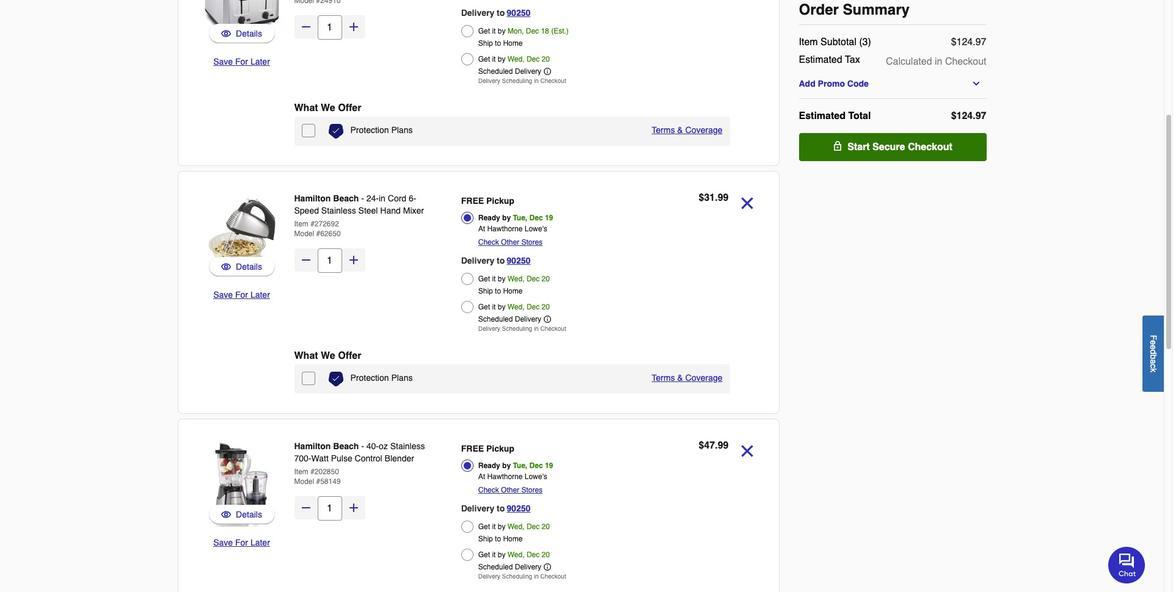Task type: describe. For each thing, give the bounding box(es) containing it.
1 e from the top
[[1149, 340, 1159, 345]]

speed
[[294, 206, 319, 216]]

2 wed, from the top
[[508, 275, 525, 284]]

plans for delivery to
[[391, 125, 413, 135]]

order summary
[[799, 1, 910, 18]]

start secure checkout
[[848, 142, 953, 153]]

1 later from the top
[[250, 57, 270, 67]]

estimated tax
[[799, 54, 860, 65]]

option group for $ 47 . 99
[[461, 441, 631, 584]]

$ 124 . 97 for estimated total
[[951, 111, 987, 122]]

6 it from the top
[[492, 551, 496, 560]]

1 get from the top
[[478, 27, 490, 35]]

ship to home for $ 47 . 99
[[478, 535, 523, 544]]

. up chevron down image
[[973, 37, 976, 48]]

1 get it by wed, dec 20 from the top
[[478, 55, 550, 64]]

pulse
[[331, 454, 352, 464]]

31
[[704, 192, 715, 203]]

get it by mon, dec 18 (est.)
[[478, 27, 569, 35]]

item for item #202850 model #58149
[[294, 468, 308, 477]]

5 get it by wed, dec 20 from the top
[[478, 551, 550, 560]]

checkout inside button
[[908, 142, 953, 153]]

protection for delivery to
[[350, 125, 389, 135]]

a
[[1149, 359, 1159, 364]]

3 get it by wed, dec 20 from the top
[[478, 303, 550, 312]]

details for $ 47 . 99
[[236, 510, 262, 520]]

1 90250 from the top
[[507, 8, 531, 18]]

protection plans for delivery to
[[350, 125, 413, 135]]

hawthorne for $ 31 . 99
[[487, 225, 523, 233]]

add promo code link
[[799, 79, 987, 89]]

1 details from the top
[[236, 29, 262, 38]]

2 get it by wed, dec 20 from the top
[[478, 275, 550, 284]]

1 home from the top
[[503, 39, 523, 48]]

at for $ 31 . 99
[[478, 225, 485, 233]]

terms & coverage button for delivery to
[[652, 124, 723, 136]]

6 get from the top
[[478, 551, 490, 560]]

2 20 from the top
[[542, 275, 550, 284]]

remove item image
[[736, 192, 758, 214]]

2 e from the top
[[1149, 345, 1159, 350]]

(3)
[[859, 37, 871, 48]]

5 it from the top
[[492, 523, 496, 532]]

& for free pickup
[[677, 373, 683, 383]]

2 it from the top
[[492, 55, 496, 64]]

90250 for $ 31 . 99
[[507, 256, 531, 266]]

subtotal
[[821, 37, 857, 48]]

start
[[848, 142, 870, 153]]

1 ship to home from the top
[[478, 39, 523, 48]]

1 minus image from the top
[[300, 254, 312, 266]]

scheduled for $ 47 . 99
[[478, 563, 513, 572]]

2 minus image from the top
[[300, 502, 312, 515]]

b
[[1149, 355, 1159, 359]]

mixer
[[403, 206, 424, 216]]

lowe's for $ 47 . 99
[[525, 473, 547, 482]]

scheduled delivery for $ 31 . 99
[[478, 315, 541, 324]]

plus image for stepper number input field with increment and decrement buttons "number field" associated with minus icon
[[347, 21, 360, 33]]

free for $ 47 . 99
[[461, 444, 484, 454]]

d
[[1149, 350, 1159, 355]]

stores for $ 31 . 99
[[521, 238, 543, 247]]

free pickup for $ 31 . 99
[[461, 196, 514, 206]]

ship to home for $ 31 . 99
[[478, 287, 523, 296]]

terms & coverage for free pickup
[[652, 373, 723, 383]]

later for $ 47 . 99
[[250, 538, 270, 548]]

we for free pickup
[[321, 351, 335, 362]]

5 20 from the top
[[542, 551, 550, 560]]

- for $ 31 . 99
[[361, 194, 364, 203]]

promo
[[818, 79, 845, 89]]

1 delivery to 90250 from the top
[[461, 8, 531, 18]]

info image
[[544, 564, 551, 571]]

plus image for stepper number input field with increment and decrement buttons "number field" related to 2nd minus image from the top of the page
[[347, 502, 360, 515]]

hamilton beach - for $ 31 . 99
[[294, 194, 366, 203]]

6-
[[409, 194, 416, 203]]

24-
[[366, 194, 379, 203]]

#58149
[[316, 478, 341, 486]]

beach for $ 31 . 99
[[333, 194, 359, 203]]

1 quickview image from the top
[[221, 27, 231, 40]]

4 get it by wed, dec 20 from the top
[[478, 523, 550, 532]]

what we offer for delivery to
[[294, 103, 361, 114]]

hamilton for $ 31 . 99
[[294, 194, 331, 203]]

add promo code
[[799, 79, 869, 89]]

add
[[799, 79, 816, 89]]

$ 47 . 99
[[699, 441, 729, 452]]

save for later for $ 47 . 99
[[213, 538, 270, 548]]

3 get from the top
[[478, 275, 490, 284]]

1 save for later from the top
[[213, 57, 270, 67]]

other for $ 47 . 99
[[501, 486, 519, 495]]

scheduled for $ 31 . 99
[[478, 315, 513, 324]]

3 wed, from the top
[[508, 303, 525, 312]]

5 wed, from the top
[[508, 551, 525, 560]]

40-
[[366, 442, 379, 452]]

secure
[[873, 142, 905, 153]]

ready by tue, dec 19 for $ 47 . 99
[[478, 462, 553, 471]]

- for $ 47 . 99
[[361, 442, 364, 452]]

5 get from the top
[[478, 523, 490, 532]]

(est.)
[[551, 27, 569, 35]]

model for $ 31 . 99
[[294, 230, 314, 238]]

1 for from the top
[[235, 57, 248, 67]]

order
[[799, 1, 839, 18]]

stepper number input field with increment and decrement buttons number field for first minus image from the top of the page
[[317, 249, 342, 273]]

1 scheduled from the top
[[478, 67, 513, 76]]

start secure checkout button
[[799, 133, 987, 161]]

tue, for $ 31 . 99
[[513, 214, 527, 222]]

40-oz stainless 700-watt pulse control blender
[[294, 442, 425, 464]]

19 for $ 47 . 99
[[545, 462, 553, 471]]

coverage for delivery to
[[685, 125, 723, 135]]

check for $ 31 . 99
[[478, 238, 499, 247]]

$ left remove item icon
[[699, 441, 704, 452]]

ready for $ 47 . 99
[[478, 462, 500, 471]]

stores for $ 47 . 99
[[521, 486, 543, 495]]

1 it from the top
[[492, 27, 496, 35]]

quickview image for $ 47 . 99
[[221, 509, 231, 521]]

tue, for $ 47 . 99
[[513, 462, 527, 471]]

secure image
[[833, 141, 843, 151]]

quickview image for $ 31 . 99
[[221, 261, 231, 273]]

1 save from the top
[[213, 57, 233, 67]]

24-in cord 6-speed stainless steel hand mixer image
[[198, 191, 286, 279]]

4 20 from the top
[[542, 523, 550, 532]]

c
[[1149, 364, 1159, 368]]

offer for delivery to
[[338, 103, 361, 114]]

checkout for 18 info icon
[[540, 77, 566, 84]]

stainless inside 40-oz stainless 700-watt pulse control blender
[[390, 442, 425, 452]]

remove item image
[[736, 441, 758, 463]]

1 scheduled delivery from the top
[[478, 67, 541, 76]]

pickup for $ 31 . 99
[[486, 196, 514, 206]]

f e e d b a c k
[[1149, 335, 1159, 373]]

at hawthorne lowe's check other stores for $ 31 . 99
[[478, 225, 547, 247]]

lowe's for $ 31 . 99
[[525, 225, 547, 233]]

3 20 from the top
[[542, 303, 550, 312]]

24-in cord 6- speed stainless steel hand mixer
[[294, 194, 424, 216]]

99 for $ 31 . 99
[[718, 192, 729, 203]]

124 for estimated total
[[957, 111, 973, 122]]

4 wed, from the top
[[508, 523, 525, 532]]

4 it from the top
[[492, 303, 496, 312]]

control
[[355, 454, 382, 464]]

. down chevron down image
[[973, 111, 976, 122]]

$ left remove item image
[[699, 192, 704, 203]]

code
[[847, 79, 869, 89]]

estimated total
[[799, 111, 871, 122]]

$ 124 . 97 for item subtotal (3)
[[951, 37, 987, 48]]

plans for free pickup
[[391, 373, 413, 383]]

delivery scheduling in checkout for $ 47 . 99
[[478, 573, 566, 580]]



Task type: locate. For each thing, give the bounding box(es) containing it.
1 vertical spatial stepper number input field with increment and decrement buttons number field
[[317, 249, 342, 273]]

700-
[[294, 454, 311, 464]]

1 plus image from the top
[[347, 21, 360, 33]]

2 vertical spatial quickview image
[[221, 509, 231, 521]]

quickview image
[[221, 27, 231, 40], [221, 261, 231, 273], [221, 509, 231, 521]]

estimated
[[799, 54, 842, 65], [799, 111, 846, 122]]

free pickup
[[461, 196, 514, 206], [461, 444, 514, 454]]

in inside 24-in cord 6- speed stainless steel hand mixer
[[379, 194, 386, 203]]

item inside item #202850 model #58149
[[294, 468, 308, 477]]

save for later down 4-slice stainless steel 1500-watt toaster image on the left of the page
[[213, 57, 270, 67]]

minus image down item #202850 model #58149
[[300, 502, 312, 515]]

2 model from the top
[[294, 478, 314, 486]]

check
[[478, 238, 499, 247], [478, 486, 499, 495]]

124 for item subtotal (3)
[[957, 37, 973, 48]]

2 what from the top
[[294, 351, 318, 362]]

1 we from the top
[[321, 103, 335, 114]]

offer
[[338, 103, 361, 114], [338, 351, 361, 362]]

1 vertical spatial stainless
[[390, 442, 425, 452]]

4-slice stainless steel 1500-watt toaster image
[[198, 0, 286, 46]]

terms for free pickup
[[652, 373, 675, 383]]

90250 button for $ 31 . 99
[[507, 254, 531, 268]]

protection plan filled image for delivery to
[[328, 124, 343, 139]]

save for $ 47 . 99
[[213, 538, 233, 548]]

1 20 from the top
[[542, 55, 550, 64]]

at
[[478, 225, 485, 233], [478, 473, 485, 482]]

stainless
[[321, 206, 356, 216], [390, 442, 425, 452]]

#62650
[[316, 230, 341, 238]]

save for $ 31 . 99
[[213, 290, 233, 300]]

hamilton up watt
[[294, 442, 331, 452]]

1 vertical spatial terms & coverage
[[652, 373, 723, 383]]

Stepper number input field with increment and decrement buttons number field
[[317, 15, 342, 40], [317, 249, 342, 273], [317, 497, 342, 521]]

1 vertical spatial pickup
[[486, 444, 514, 454]]

tax
[[845, 54, 860, 65]]

0 vertical spatial 90250
[[507, 8, 531, 18]]

1 vertical spatial other
[[501, 486, 519, 495]]

0 vertical spatial coverage
[[685, 125, 723, 135]]

scheduling for $ 47 . 99
[[502, 573, 532, 580]]

stepper number input field with increment and decrement buttons number field for 2nd minus image from the top of the page
[[317, 497, 342, 521]]

f e e d b a c k button
[[1143, 316, 1164, 392]]

free pickup for $ 47 . 99
[[461, 444, 514, 454]]

info image for 20
[[544, 316, 551, 323]]

2 get from the top
[[478, 55, 490, 64]]

protection
[[350, 125, 389, 135], [350, 373, 389, 383]]

terms & coverage for delivery to
[[652, 125, 723, 135]]

3 it from the top
[[492, 275, 496, 284]]

2 19 from the top
[[545, 462, 553, 471]]

at hawthorne lowe's check other stores
[[478, 225, 547, 247], [478, 473, 547, 495]]

hand
[[380, 206, 401, 216]]

#202850
[[311, 468, 339, 477]]

beach up steel
[[333, 194, 359, 203]]

beach
[[333, 194, 359, 203], [333, 442, 359, 452]]

1 vertical spatial 90250 button
[[507, 254, 531, 268]]

1 ready from the top
[[478, 214, 500, 222]]

$ 124 . 97 down chevron down image
[[951, 111, 987, 122]]

at hawthorne lowe's check other stores for $ 47 . 99
[[478, 473, 547, 495]]

4 get from the top
[[478, 303, 490, 312]]

1 beach from the top
[[333, 194, 359, 203]]

0 vertical spatial $ 124 . 97
[[951, 37, 987, 48]]

in
[[935, 56, 943, 67], [534, 77, 539, 84], [379, 194, 386, 203], [534, 325, 539, 332], [534, 573, 539, 580]]

0 vertical spatial ship
[[478, 39, 493, 48]]

& for delivery to
[[677, 125, 683, 135]]

ready for $ 31 . 99
[[478, 214, 500, 222]]

2 check from the top
[[478, 486, 499, 495]]

1 free pickup from the top
[[461, 196, 514, 206]]

2 vertical spatial home
[[503, 535, 523, 544]]

2 vertical spatial for
[[235, 538, 248, 548]]

for
[[235, 57, 248, 67], [235, 290, 248, 300], [235, 538, 248, 548]]

save for later down the 40-oz stainless 700-watt pulse control blender image
[[213, 538, 270, 548]]

k
[[1149, 368, 1159, 373]]

99 for $ 47 . 99
[[718, 441, 729, 452]]

0 vertical spatial quickview image
[[221, 27, 231, 40]]

1 vertical spatial quickview image
[[221, 261, 231, 273]]

. left remove item icon
[[715, 441, 718, 452]]

ready by tue, dec 19
[[478, 214, 553, 222], [478, 462, 553, 471]]

stepper number input field with increment and decrement buttons number field right minus icon
[[317, 15, 342, 40]]

2 $ 124 . 97 from the top
[[951, 111, 987, 122]]

124 down chevron down image
[[957, 111, 973, 122]]

0 vertical spatial scheduled delivery
[[478, 67, 541, 76]]

for for $ 31 . 99
[[235, 290, 248, 300]]

2 vertical spatial 90250 button
[[507, 502, 531, 516]]

1 vertical spatial beach
[[333, 442, 359, 452]]

1 vertical spatial what we offer
[[294, 351, 361, 362]]

0 vertical spatial stainless
[[321, 206, 356, 216]]

1 model from the top
[[294, 230, 314, 238]]

save for later button down the 40-oz stainless 700-watt pulse control blender image
[[213, 537, 270, 549]]

summary
[[843, 1, 910, 18]]

1 vertical spatial protection plan filled image
[[328, 372, 343, 387]]

0 vertical spatial what we offer
[[294, 103, 361, 114]]

1 99 from the top
[[718, 192, 729, 203]]

1 free from the top
[[461, 196, 484, 206]]

1 terms from the top
[[652, 125, 675, 135]]

beach up pulse
[[333, 442, 359, 452]]

3 delivery scheduling in checkout from the top
[[478, 573, 566, 580]]

1 vertical spatial save for later button
[[213, 289, 270, 301]]

0 vertical spatial terms
[[652, 125, 675, 135]]

2 vertical spatial 90250
[[507, 504, 531, 514]]

1 vertical spatial hawthorne
[[487, 473, 523, 482]]

save for later button for $ 31 . 99
[[213, 289, 270, 301]]

terms
[[652, 125, 675, 135], [652, 373, 675, 383]]

0 vertical spatial option group
[[461, 192, 631, 335]]

item for item subtotal (3)
[[799, 37, 818, 48]]

model inside item #272692 model #62650
[[294, 230, 314, 238]]

1 at from the top
[[478, 225, 485, 233]]

2 home from the top
[[503, 287, 523, 296]]

f
[[1149, 335, 1159, 340]]

#272692
[[311, 220, 339, 229]]

0 vertical spatial other
[[501, 238, 519, 247]]

1 vertical spatial at hawthorne lowe's check other stores
[[478, 473, 547, 495]]

0 vertical spatial stores
[[521, 238, 543, 247]]

1 hamilton from the top
[[294, 194, 331, 203]]

save for later button down 24-in cord 6-speed stainless steel hand mixer image
[[213, 289, 270, 301]]

what we offer for free pickup
[[294, 351, 361, 362]]

hamilton beach - up watt
[[294, 442, 366, 452]]

estimated for estimated tax
[[799, 54, 842, 65]]

1 vertical spatial save for later
[[213, 290, 270, 300]]

check other stores button for $ 47 . 99
[[478, 485, 543, 497]]

1 vertical spatial -
[[361, 442, 364, 452]]

details
[[236, 29, 262, 38], [236, 262, 262, 272], [236, 510, 262, 520]]

1 vertical spatial tue,
[[513, 462, 527, 471]]

what for delivery to
[[294, 103, 318, 114]]

option group
[[461, 192, 631, 335], [461, 441, 631, 584]]

save for later down 24-in cord 6-speed stainless steel hand mixer image
[[213, 290, 270, 300]]

1 vertical spatial 19
[[545, 462, 553, 471]]

2 vertical spatial item
[[294, 468, 308, 477]]

2 save for later button from the top
[[213, 289, 270, 301]]

1 vertical spatial terms & coverage button
[[652, 372, 723, 384]]

get it by wed, dec 20
[[478, 55, 550, 64], [478, 275, 550, 284], [478, 303, 550, 312], [478, 523, 550, 532], [478, 551, 550, 560]]

mon,
[[508, 27, 524, 35]]

scheduling for $ 31 . 99
[[502, 325, 532, 332]]

2 vertical spatial details
[[236, 510, 262, 520]]

1 vertical spatial hamilton
[[294, 442, 331, 452]]

2 vertical spatial scheduled delivery
[[478, 563, 541, 572]]

steel
[[358, 206, 378, 216]]

0 vertical spatial scheduled
[[478, 67, 513, 76]]

1 vertical spatial protection
[[350, 373, 389, 383]]

home for $ 47 . 99
[[503, 535, 523, 544]]

1 vertical spatial home
[[503, 287, 523, 296]]

other
[[501, 238, 519, 247], [501, 486, 519, 495]]

1 vertical spatial plus image
[[347, 502, 360, 515]]

free
[[461, 196, 484, 206], [461, 444, 484, 454]]

2 vertical spatial save for later
[[213, 538, 270, 548]]

3 for from the top
[[235, 538, 248, 548]]

1 protection plan filled image from the top
[[328, 124, 343, 139]]

90250
[[507, 8, 531, 18], [507, 256, 531, 266], [507, 504, 531, 514]]

coverage for free pickup
[[685, 373, 723, 383]]

1 check other stores button from the top
[[478, 236, 543, 249]]

3 delivery to 90250 from the top
[[461, 504, 531, 514]]

0 vertical spatial check
[[478, 238, 499, 247]]

1 vertical spatial check other stores button
[[478, 485, 543, 497]]

97 up chevron down image
[[976, 37, 987, 48]]

2 hamilton beach - from the top
[[294, 442, 366, 452]]

check for $ 47 . 99
[[478, 486, 499, 495]]

47
[[704, 441, 715, 452]]

1 vertical spatial 124
[[957, 111, 973, 122]]

0 vertical spatial beach
[[333, 194, 359, 203]]

1 vertical spatial ship to home
[[478, 287, 523, 296]]

1 ship from the top
[[478, 39, 493, 48]]

0 vertical spatial free pickup
[[461, 196, 514, 206]]

1 vertical spatial delivery to 90250
[[461, 256, 531, 266]]

- left 24-
[[361, 194, 364, 203]]

1 pickup from the top
[[486, 196, 514, 206]]

item
[[799, 37, 818, 48], [294, 220, 308, 229], [294, 468, 308, 477]]

3 stepper number input field with increment and decrement buttons number field from the top
[[317, 497, 342, 521]]

calculated in checkout
[[886, 56, 987, 67]]

for down the 40-oz stainless 700-watt pulse control blender image
[[235, 538, 248, 548]]

$ 124 . 97 up calculated in checkout
[[951, 37, 987, 48]]

99
[[718, 192, 729, 203], [718, 441, 729, 452]]

hamilton beach - up #272692
[[294, 194, 366, 203]]

delivery scheduling in checkout for $ 31 . 99
[[478, 325, 566, 332]]

1 horizontal spatial stainless
[[390, 442, 425, 452]]

later for $ 31 . 99
[[250, 290, 270, 300]]

wed,
[[508, 55, 525, 64], [508, 275, 525, 284], [508, 303, 525, 312], [508, 523, 525, 532], [508, 551, 525, 560]]

99 right 31
[[718, 192, 729, 203]]

plus image
[[347, 21, 360, 33], [347, 502, 360, 515]]

1 terms & coverage button from the top
[[652, 124, 723, 136]]

$ 31 . 99
[[699, 192, 729, 203]]

total
[[848, 111, 871, 122]]

0 vertical spatial &
[[677, 125, 683, 135]]

checkout
[[945, 56, 987, 67], [540, 77, 566, 84], [908, 142, 953, 153], [540, 325, 566, 332], [540, 573, 566, 580]]

0 vertical spatial check other stores button
[[478, 236, 543, 249]]

coverage
[[685, 125, 723, 135], [685, 373, 723, 383]]

1 estimated from the top
[[799, 54, 842, 65]]

1 option group from the top
[[461, 192, 631, 335]]

0 vertical spatial plus image
[[347, 21, 360, 33]]

dec
[[526, 27, 539, 35], [527, 55, 540, 64], [529, 214, 543, 222], [527, 275, 540, 284], [527, 303, 540, 312], [529, 462, 543, 471], [527, 523, 540, 532], [527, 551, 540, 560]]

90250 button for $ 47 . 99
[[507, 502, 531, 516]]

1 vertical spatial we
[[321, 351, 335, 362]]

3 quickview image from the top
[[221, 509, 231, 521]]

1 vertical spatial model
[[294, 478, 314, 486]]

free for $ 31 . 99
[[461, 196, 484, 206]]

stainless inside 24-in cord 6- speed stainless steel hand mixer
[[321, 206, 356, 216]]

check other stores button for $ 31 . 99
[[478, 236, 543, 249]]

2 plans from the top
[[391, 373, 413, 383]]

stepper number input field with increment and decrement buttons number field left plus icon
[[317, 249, 342, 273]]

2 90250 from the top
[[507, 256, 531, 266]]

item #202850 model #58149
[[294, 468, 341, 486]]

1 at hawthorne lowe's check other stores from the top
[[478, 225, 547, 247]]

18
[[541, 27, 549, 35]]

$ down calculated in checkout
[[951, 111, 957, 122]]

1 vertical spatial 97
[[976, 111, 987, 122]]

1 offer from the top
[[338, 103, 361, 114]]

estimated down promo
[[799, 111, 846, 122]]

checkout for info image
[[540, 573, 566, 580]]

protection plans for free pickup
[[350, 373, 413, 383]]

2 beach from the top
[[333, 442, 359, 452]]

1 vertical spatial check
[[478, 486, 499, 495]]

scheduling
[[502, 77, 532, 84], [502, 325, 532, 332], [502, 573, 532, 580]]

option group for $ 31 . 99
[[461, 192, 631, 335]]

90250 for $ 47 . 99
[[507, 504, 531, 514]]

for for $ 47 . 99
[[235, 538, 248, 548]]

0 vertical spatial scheduling
[[502, 77, 532, 84]]

hamilton
[[294, 194, 331, 203], [294, 442, 331, 452]]

2 other from the top
[[501, 486, 519, 495]]

item down speed
[[294, 220, 308, 229]]

for down 4-slice stainless steel 1500-watt toaster image on the left of the page
[[235, 57, 248, 67]]

details button
[[209, 24, 275, 43], [221, 27, 262, 40], [209, 257, 275, 277], [221, 261, 262, 273], [209, 505, 275, 525], [221, 509, 262, 521]]

model for $ 47 . 99
[[294, 478, 314, 486]]

hawthorne for $ 47 . 99
[[487, 473, 523, 482]]

19 for $ 31 . 99
[[545, 214, 553, 222]]

2 scheduled from the top
[[478, 315, 513, 324]]

pickup
[[486, 196, 514, 206], [486, 444, 514, 454]]

2 check other stores button from the top
[[478, 485, 543, 497]]

2 coverage from the top
[[685, 373, 723, 383]]

plus image down pulse
[[347, 502, 360, 515]]

watt
[[311, 454, 329, 464]]

1 vertical spatial offer
[[338, 351, 361, 362]]

2 plus image from the top
[[347, 502, 360, 515]]

0 vertical spatial minus image
[[300, 254, 312, 266]]

estimated for estimated total
[[799, 111, 846, 122]]

model
[[294, 230, 314, 238], [294, 478, 314, 486]]

3 home from the top
[[503, 535, 523, 544]]

1 vertical spatial ready
[[478, 462, 500, 471]]

1 vertical spatial delivery scheduling in checkout
[[478, 325, 566, 332]]

0 horizontal spatial stainless
[[321, 206, 356, 216]]

1 vertical spatial $ 124 . 97
[[951, 111, 987, 122]]

tue,
[[513, 214, 527, 222], [513, 462, 527, 471]]

0 vertical spatial free
[[461, 196, 484, 206]]

lowe's
[[525, 225, 547, 233], [525, 473, 547, 482]]

1 what we offer from the top
[[294, 103, 361, 114]]

1 97 from the top
[[976, 37, 987, 48]]

1 tue, from the top
[[513, 214, 527, 222]]

0 vertical spatial lowe's
[[525, 225, 547, 233]]

0 vertical spatial protection plan filled image
[[328, 124, 343, 139]]

model down #202850
[[294, 478, 314, 486]]

ship for $ 47 . 99
[[478, 535, 493, 544]]

1 90250 button from the top
[[507, 5, 531, 20]]

what we offer
[[294, 103, 361, 114], [294, 351, 361, 362]]

1 - from the top
[[361, 194, 364, 203]]

3 save for later from the top
[[213, 538, 270, 548]]

3 90250 from the top
[[507, 504, 531, 514]]

e up the d
[[1149, 340, 1159, 345]]

info image for 18
[[544, 68, 551, 75]]

calculated
[[886, 56, 932, 67]]

2 protection from the top
[[350, 373, 389, 383]]

2 vertical spatial stepper number input field with increment and decrement buttons number field
[[317, 497, 342, 521]]

blender
[[385, 454, 414, 464]]

2 vertical spatial scheduling
[[502, 573, 532, 580]]

other for $ 31 . 99
[[501, 238, 519, 247]]

cord
[[388, 194, 406, 203]]

1 what from the top
[[294, 103, 318, 114]]

1 & from the top
[[677, 125, 683, 135]]

. left remove item image
[[715, 192, 718, 203]]

2 vertical spatial delivery scheduling in checkout
[[478, 573, 566, 580]]

0 vertical spatial home
[[503, 39, 523, 48]]

1 vertical spatial save
[[213, 290, 233, 300]]

0 vertical spatial for
[[235, 57, 248, 67]]

1 vertical spatial scheduled
[[478, 315, 513, 324]]

minus image
[[300, 254, 312, 266], [300, 502, 312, 515]]

0 vertical spatial item
[[799, 37, 818, 48]]

terms & coverage button for free pickup
[[652, 372, 723, 384]]

delivery to 90250 for $ 31 . 99
[[461, 256, 531, 266]]

minus image down item #272692 model #62650
[[300, 254, 312, 266]]

item for item #272692 model #62650
[[294, 220, 308, 229]]

124
[[957, 37, 973, 48], [957, 111, 973, 122]]

pickup for $ 47 . 99
[[486, 444, 514, 454]]

minus image
[[300, 21, 312, 33]]

ready by tue, dec 19 for $ 31 . 99
[[478, 214, 553, 222]]

2 save for later from the top
[[213, 290, 270, 300]]

1 protection plans from the top
[[350, 125, 413, 135]]

later
[[250, 57, 270, 67], [250, 290, 270, 300], [250, 538, 270, 548]]

1 vertical spatial details
[[236, 262, 262, 272]]

.
[[973, 37, 976, 48], [973, 111, 976, 122], [715, 192, 718, 203], [715, 441, 718, 452]]

1 terms & coverage from the top
[[652, 125, 723, 135]]

97 down chevron down image
[[976, 111, 987, 122]]

for down 24-in cord 6-speed stainless steel hand mixer image
[[235, 290, 248, 300]]

1 vertical spatial at
[[478, 473, 485, 482]]

stepper number input field with increment and decrement buttons number field for minus icon
[[317, 15, 342, 40]]

97 for item subtotal (3)
[[976, 37, 987, 48]]

model down #272692
[[294, 230, 314, 238]]

0 vertical spatial at hawthorne lowe's check other stores
[[478, 225, 547, 247]]

2 pickup from the top
[[486, 444, 514, 454]]

offer for free pickup
[[338, 351, 361, 362]]

home for $ 31 . 99
[[503, 287, 523, 296]]

oz
[[379, 442, 388, 452]]

protection for free pickup
[[350, 373, 389, 383]]

save for later button down 4-slice stainless steel 1500-watt toaster image on the left of the page
[[213, 56, 270, 68]]

1 vertical spatial plans
[[391, 373, 413, 383]]

1 scheduling from the top
[[502, 77, 532, 84]]

1 hawthorne from the top
[[487, 225, 523, 233]]

2 offer from the top
[[338, 351, 361, 362]]

e up b
[[1149, 345, 1159, 350]]

1 vertical spatial lowe's
[[525, 473, 547, 482]]

2 124 from the top
[[957, 111, 973, 122]]

3 ship from the top
[[478, 535, 493, 544]]

0 vertical spatial ship to home
[[478, 39, 523, 48]]

40-oz stainless 700-watt pulse control blender image
[[198, 439, 286, 527]]

what
[[294, 103, 318, 114], [294, 351, 318, 362]]

- left 40-
[[361, 442, 364, 452]]

item inside item #272692 model #62650
[[294, 220, 308, 229]]

save
[[213, 57, 233, 67], [213, 290, 233, 300], [213, 538, 233, 548]]

protection plans
[[350, 125, 413, 135], [350, 373, 413, 383]]

plans
[[391, 125, 413, 135], [391, 373, 413, 383]]

1 vertical spatial estimated
[[799, 111, 846, 122]]

1 vertical spatial hamilton beach -
[[294, 442, 366, 452]]

0 vertical spatial we
[[321, 103, 335, 114]]

1 coverage from the top
[[685, 125, 723, 135]]

20
[[542, 55, 550, 64], [542, 275, 550, 284], [542, 303, 550, 312], [542, 523, 550, 532], [542, 551, 550, 560]]

terms & coverage
[[652, 125, 723, 135], [652, 373, 723, 383]]

3 save for later button from the top
[[213, 537, 270, 549]]

3 ship to home from the top
[[478, 535, 523, 544]]

stepper number input field with increment and decrement buttons number field down #58149
[[317, 497, 342, 521]]

1 vertical spatial later
[[250, 290, 270, 300]]

1 vertical spatial option group
[[461, 441, 631, 584]]

terms & coverage button
[[652, 124, 723, 136], [652, 372, 723, 384]]

beach for $ 47 . 99
[[333, 442, 359, 452]]

delivery to 90250
[[461, 8, 531, 18], [461, 256, 531, 266], [461, 504, 531, 514]]

2 stepper number input field with increment and decrement buttons number field from the top
[[317, 249, 342, 273]]

1 vertical spatial info image
[[544, 316, 551, 323]]

3 save from the top
[[213, 538, 233, 548]]

19
[[545, 214, 553, 222], [545, 462, 553, 471]]

1 delivery scheduling in checkout from the top
[[478, 77, 566, 84]]

2 hawthorne from the top
[[487, 473, 523, 482]]

1 vertical spatial minus image
[[300, 502, 312, 515]]

1 wed, from the top
[[508, 55, 525, 64]]

1 124 from the top
[[957, 37, 973, 48]]

&
[[677, 125, 683, 135], [677, 373, 683, 383]]

1 vertical spatial free
[[461, 444, 484, 454]]

1 vertical spatial 90250
[[507, 256, 531, 266]]

save for later button for $ 47 . 99
[[213, 537, 270, 549]]

ready
[[478, 214, 500, 222], [478, 462, 500, 471]]

0 vertical spatial hawthorne
[[487, 225, 523, 233]]

at for $ 47 . 99
[[478, 473, 485, 482]]

0 vertical spatial save for later button
[[213, 56, 270, 68]]

90250 button
[[507, 5, 531, 20], [507, 254, 531, 268], [507, 502, 531, 516]]

$ 124 . 97
[[951, 37, 987, 48], [951, 111, 987, 122]]

124 up calculated in checkout
[[957, 37, 973, 48]]

scheduled delivery for $ 47 . 99
[[478, 563, 541, 572]]

ship for $ 31 . 99
[[478, 287, 493, 296]]

item #272692 model #62650
[[294, 220, 341, 238]]

plus image right minus icon
[[347, 21, 360, 33]]

1 19 from the top
[[545, 214, 553, 222]]

2 90250 button from the top
[[507, 254, 531, 268]]

stainless up #272692
[[321, 206, 356, 216]]

hamilton for $ 47 . 99
[[294, 442, 331, 452]]

by
[[498, 27, 506, 35], [498, 55, 506, 64], [502, 214, 511, 222], [498, 275, 506, 284], [498, 303, 506, 312], [502, 462, 511, 471], [498, 523, 506, 532], [498, 551, 506, 560]]

2 99 from the top
[[718, 441, 729, 452]]

item subtotal (3)
[[799, 37, 871, 48]]

to
[[497, 8, 505, 18], [495, 39, 501, 48], [497, 256, 505, 266], [495, 287, 501, 296], [497, 504, 505, 514], [495, 535, 501, 544]]

get
[[478, 27, 490, 35], [478, 55, 490, 64], [478, 275, 490, 284], [478, 303, 490, 312], [478, 523, 490, 532], [478, 551, 490, 560]]

0 vertical spatial delivery to 90250
[[461, 8, 531, 18]]

2 lowe's from the top
[[525, 473, 547, 482]]

2 delivery scheduling in checkout from the top
[[478, 325, 566, 332]]

1 save for later button from the top
[[213, 56, 270, 68]]

0 vertical spatial save
[[213, 57, 233, 67]]

what for free pickup
[[294, 351, 318, 362]]

-
[[361, 194, 364, 203], [361, 442, 364, 452]]

1 vertical spatial ship
[[478, 287, 493, 296]]

2 hamilton from the top
[[294, 442, 331, 452]]

3 later from the top
[[250, 538, 270, 548]]

2 save from the top
[[213, 290, 233, 300]]

ship
[[478, 39, 493, 48], [478, 287, 493, 296], [478, 535, 493, 544]]

protection plan filled image
[[328, 124, 343, 139], [328, 372, 343, 387]]

0 vertical spatial 99
[[718, 192, 729, 203]]

plus image
[[347, 254, 360, 266]]

stainless up blender
[[390, 442, 425, 452]]

we for delivery to
[[321, 103, 335, 114]]

0 vertical spatial protection
[[350, 125, 389, 135]]

delivery to 90250 for $ 47 . 99
[[461, 504, 531, 514]]

1 vertical spatial item
[[294, 220, 308, 229]]

it
[[492, 27, 496, 35], [492, 55, 496, 64], [492, 275, 496, 284], [492, 303, 496, 312], [492, 523, 496, 532], [492, 551, 496, 560]]

97
[[976, 37, 987, 48], [976, 111, 987, 122]]

1 protection from the top
[[350, 125, 389, 135]]

chevron down image
[[972, 79, 981, 89]]

hamilton beach - for $ 47 . 99
[[294, 442, 366, 452]]

$
[[951, 37, 957, 48], [951, 111, 957, 122], [699, 192, 704, 203], [699, 441, 704, 452]]

99 right 47
[[718, 441, 729, 452]]

model inside item #202850 model #58149
[[294, 478, 314, 486]]

chat invite button image
[[1108, 547, 1146, 584]]

info image
[[544, 68, 551, 75], [544, 316, 551, 323]]

$ up calculated in checkout
[[951, 37, 957, 48]]

hamilton up speed
[[294, 194, 331, 203]]

e
[[1149, 340, 1159, 345], [1149, 345, 1159, 350]]

estimated down item subtotal (3)
[[799, 54, 842, 65]]

home
[[503, 39, 523, 48], [503, 287, 523, 296], [503, 535, 523, 544]]

item down "700-" at the left bottom
[[294, 468, 308, 477]]

item up estimated tax
[[799, 37, 818, 48]]

checkout for 20's info icon
[[540, 325, 566, 332]]



Task type: vqa. For each thing, say whether or not it's contained in the screenshot.
Never
no



